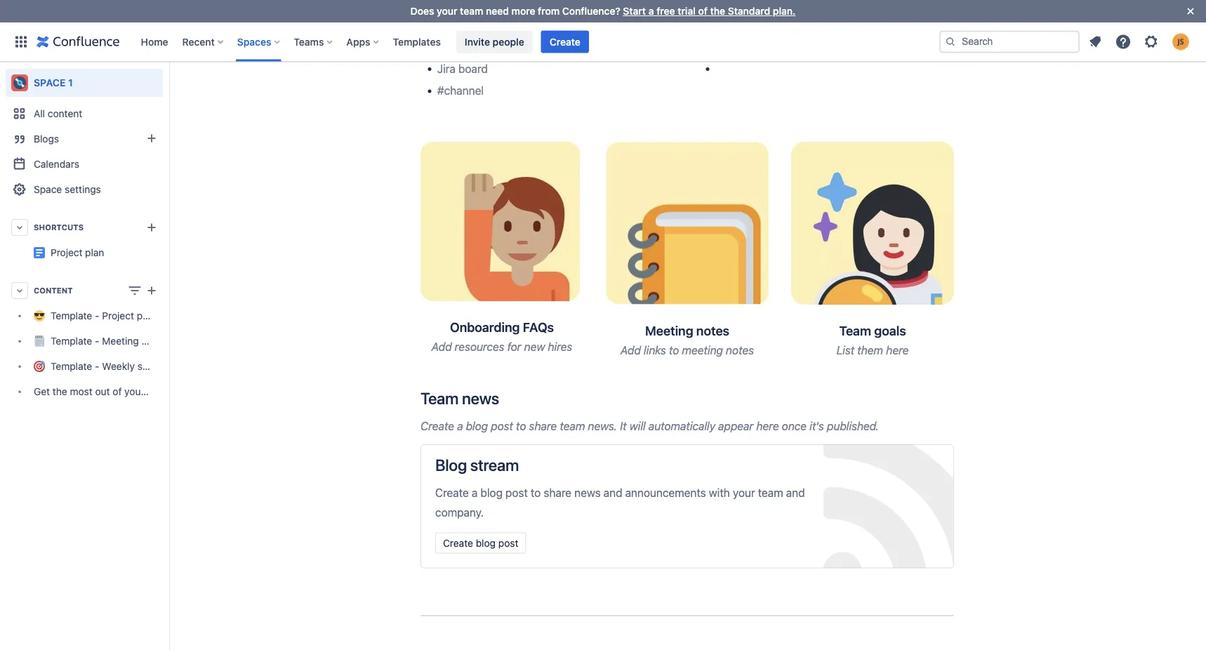 Task type: describe. For each thing, give the bounding box(es) containing it.
invite people button
[[456, 31, 533, 53]]

team up team@email.com
[[460, 5, 483, 17]]

onboarding faqs
[[450, 320, 554, 335]]

all content
[[34, 108, 82, 119]]

invite people
[[465, 36, 524, 47]]

tickets
[[437, 40, 474, 53]]

create link
[[541, 31, 589, 53]]

automatically
[[648, 420, 715, 433]]

goals
[[874, 324, 906, 339]]

create a blog post to share team news. it will automatically appear here once it's published.
[[420, 420, 879, 433]]

add links to meeting notes
[[621, 344, 754, 357]]

news inside "create a blog post to share news and announcements with your team and company."
[[574, 486, 601, 500]]

them
[[857, 344, 883, 357]]

team news
[[420, 389, 499, 408]]

tree inside space element
[[6, 303, 200, 404]]

create for create a blog post to share team news. it will automatically appear here once it's published.
[[420, 420, 454, 433]]

board
[[458, 62, 488, 75]]

0 vertical spatial news
[[462, 389, 499, 408]]

the inside space element
[[53, 386, 67, 397]]

space 1 link
[[6, 69, 163, 97]]

2 horizontal spatial project
[[163, 241, 195, 253]]

content
[[48, 108, 82, 119]]

for
[[507, 340, 521, 354]]

will
[[629, 420, 646, 433]]

notes right meeting
[[726, 344, 754, 357]]

your inside space element
[[124, 386, 144, 397]]

create for create a blog post to share news and announcements with your team and company.
[[435, 486, 469, 500]]

blog stream
[[435, 456, 519, 475]]

it
[[620, 420, 627, 433]]

meeting notes
[[645, 323, 729, 338]]

content
[[34, 286, 73, 295]]

all content link
[[6, 101, 163, 126]]

calendars
[[34, 158, 79, 170]]

templates link
[[389, 31, 445, 53]]

team left 'news.'
[[560, 420, 585, 433]]

blogs
[[34, 133, 59, 145]]

blog for create a blog post to share team news. it will automatically appear here once it's published.
[[466, 420, 488, 433]]

team@email.com link
[[437, 18, 524, 31]]

0 vertical spatial the
[[710, 5, 725, 17]]

settings icon image
[[1143, 33, 1160, 50]]

get the most out of your team space
[[34, 386, 200, 397]]

all
[[34, 108, 45, 119]]

published.
[[827, 420, 879, 433]]

notes inside space element
[[141, 335, 167, 347]]

jira
[[437, 62, 456, 75]]

your profile and preferences image
[[1172, 33, 1189, 50]]

copy image for team news
[[498, 390, 515, 407]]

does your team need more from confluence? start a free trial of the standard plan.
[[410, 5, 796, 17]]

shortcuts
[[34, 223, 84, 232]]

post for news
[[505, 486, 528, 500]]

global element
[[8, 22, 936, 61]]

team inside get the most out of your team space link
[[147, 386, 170, 397]]

announcements
[[625, 486, 706, 500]]

team goals
[[839, 324, 906, 339]]

company.
[[435, 506, 484, 519]]

1 and from the left
[[603, 486, 622, 500]]

space settings link
[[6, 177, 163, 202]]

1
[[68, 77, 73, 88]]

confluence?
[[562, 5, 620, 17]]

jira board
[[437, 62, 488, 75]]

#channel
[[437, 84, 484, 97]]

space
[[34, 184, 62, 195]]

help icon image
[[1115, 33, 1132, 50]]

add for onboarding faqs
[[431, 340, 452, 354]]

blog
[[435, 456, 467, 475]]

notes up meeting
[[696, 323, 729, 338]]

it's
[[809, 420, 824, 433]]

spaces
[[237, 36, 271, 47]]

spaces button
[[233, 31, 285, 53]]

template - weekly status report link
[[6, 354, 196, 379]]

report
[[168, 360, 196, 372]]

home
[[141, 36, 168, 47]]

template for template - project plan
[[51, 310, 92, 321]]

content button
[[6, 278, 163, 303]]

free
[[657, 5, 675, 17]]

Search field
[[939, 31, 1080, 53]]

template - weekly status report
[[51, 360, 196, 372]]

0 vertical spatial your
[[437, 5, 457, 17]]

copy image for onboarding faqs
[[552, 319, 569, 336]]

list them here
[[836, 344, 909, 357]]

create a page image
[[143, 282, 160, 299]]

settings
[[65, 184, 101, 195]]

stream
[[470, 456, 519, 475]]

meeting
[[682, 344, 723, 357]]

1 horizontal spatial project plan
[[163, 241, 217, 253]]

once
[[782, 420, 807, 433]]

team for team goals
[[839, 324, 871, 339]]

0 horizontal spatial project plan
[[51, 247, 104, 258]]

create for create
[[549, 36, 580, 47]]

template - project plan
[[51, 310, 156, 321]]

onboarding
[[450, 320, 520, 335]]

meeting inside space element
[[102, 335, 139, 347]]

add for meeting notes
[[621, 344, 641, 357]]

0 vertical spatial to
[[669, 344, 679, 357]]

people
[[493, 36, 524, 47]]

create blog post button
[[435, 533, 526, 554]]

get
[[34, 386, 50, 397]]

space
[[34, 77, 66, 88]]



Task type: vqa. For each thing, say whether or not it's contained in the screenshot.
The "Share" for news
yes



Task type: locate. For each thing, give the bounding box(es) containing it.
- up template - meeting notes link
[[95, 310, 99, 321]]

more
[[511, 5, 535, 17]]

2 vertical spatial a
[[472, 486, 478, 500]]

resources
[[455, 340, 504, 354]]

1 vertical spatial your
[[124, 386, 144, 397]]

1 horizontal spatial here
[[886, 344, 909, 357]]

share for team
[[529, 420, 557, 433]]

0 horizontal spatial plan
[[85, 247, 104, 258]]

project plan link
[[6, 240, 217, 265], [51, 247, 104, 258]]

1 vertical spatial the
[[53, 386, 67, 397]]

space 1
[[34, 77, 73, 88]]

copy image
[[552, 319, 569, 336], [728, 322, 745, 339], [905, 323, 921, 339], [498, 390, 515, 407]]

your down template - weekly status report
[[124, 386, 144, 397]]

1 vertical spatial news
[[574, 486, 601, 500]]

1 horizontal spatial to
[[531, 486, 541, 500]]

a down team news
[[457, 420, 463, 433]]

create inside global element
[[549, 36, 580, 47]]

add shortcut image
[[143, 219, 160, 236]]

0 horizontal spatial here
[[756, 420, 779, 433]]

team right with on the right bottom of page
[[758, 486, 783, 500]]

list
[[836, 344, 854, 357]]

1 vertical spatial of
[[113, 386, 122, 397]]

links
[[644, 344, 666, 357]]

team
[[460, 5, 483, 17], [147, 386, 170, 397], [560, 420, 585, 433], [758, 486, 783, 500]]

template up most
[[51, 360, 92, 372]]

your right does
[[437, 5, 457, 17]]

1 vertical spatial here
[[756, 420, 779, 433]]

2 vertical spatial blog
[[476, 537, 496, 549]]

and
[[603, 486, 622, 500], [786, 486, 805, 500]]

blog inside create blog post button
[[476, 537, 496, 549]]

to for news.
[[516, 420, 526, 433]]

appswitcher icon image
[[13, 33, 29, 50]]

2 template from the top
[[51, 335, 92, 347]]

meeting up links
[[645, 323, 693, 338]]

2 horizontal spatial to
[[669, 344, 679, 357]]

template for template - weekly status report
[[51, 360, 92, 372]]

create down team news
[[420, 420, 454, 433]]

post inside button
[[498, 537, 518, 549]]

template
[[51, 310, 92, 321], [51, 335, 92, 347], [51, 360, 92, 372]]

copy image up list them here
[[905, 323, 921, 339]]

blog down stream
[[480, 486, 503, 500]]

a for team
[[457, 420, 463, 433]]

1 vertical spatial blog
[[480, 486, 503, 500]]

teams button
[[289, 31, 338, 53]]

space element
[[0, 62, 217, 650]]

news down resources
[[462, 389, 499, 408]]

news
[[462, 389, 499, 408], [574, 486, 601, 500]]

add left resources
[[431, 340, 452, 354]]

1 horizontal spatial a
[[472, 486, 478, 500]]

tree
[[6, 303, 200, 404]]

confluence image
[[37, 33, 120, 50], [37, 33, 120, 50]]

create a blog post to share news and announcements with your team and company.
[[435, 486, 805, 519]]

news down 'news.'
[[574, 486, 601, 500]]

2 and from the left
[[786, 486, 805, 500]]

2 - from the top
[[95, 335, 99, 347]]

1 horizontal spatial and
[[786, 486, 805, 500]]

1 template from the top
[[51, 310, 92, 321]]

trial
[[678, 5, 696, 17]]

1 vertical spatial a
[[457, 420, 463, 433]]

with
[[709, 486, 730, 500]]

template - meeting notes
[[51, 335, 167, 347]]

1 horizontal spatial team
[[839, 324, 871, 339]]

create up company.
[[435, 486, 469, 500]]

2 vertical spatial post
[[498, 537, 518, 549]]

the right get
[[53, 386, 67, 397]]

0 vertical spatial team
[[839, 324, 871, 339]]

templates
[[393, 36, 441, 47]]

team down resources
[[420, 389, 459, 408]]

of inside space element
[[113, 386, 122, 397]]

- for meeting
[[95, 335, 99, 347]]

add
[[431, 340, 452, 354], [621, 344, 641, 357]]

0 horizontal spatial of
[[113, 386, 122, 397]]

2 horizontal spatial your
[[733, 486, 755, 500]]

blog
[[466, 420, 488, 433], [480, 486, 503, 500], [476, 537, 496, 549]]

template for template - meeting notes
[[51, 335, 92, 347]]

2 vertical spatial -
[[95, 360, 99, 372]]

share for news
[[544, 486, 571, 500]]

- for project
[[95, 310, 99, 321]]

0 vertical spatial of
[[698, 5, 708, 17]]

invite
[[465, 36, 490, 47]]

1 horizontal spatial news
[[574, 486, 601, 500]]

here
[[886, 344, 909, 357], [756, 420, 779, 433]]

to for and
[[531, 486, 541, 500]]

1 vertical spatial post
[[505, 486, 528, 500]]

team@email.com
[[437, 18, 524, 31]]

0 vertical spatial post
[[491, 420, 513, 433]]

meeting up "weekly"
[[102, 335, 139, 347]]

blog down company.
[[476, 537, 496, 549]]

weekly
[[102, 360, 135, 372]]

faqs
[[523, 320, 554, 335]]

most
[[70, 386, 92, 397]]

teams
[[294, 36, 324, 47]]

0 horizontal spatial news
[[462, 389, 499, 408]]

of right out
[[113, 386, 122, 397]]

project plan link down shortcuts dropdown button
[[51, 247, 104, 258]]

your right with on the right bottom of page
[[733, 486, 755, 500]]

blog for create a blog post to share news and announcements with your team and company.
[[480, 486, 503, 500]]

post for team
[[491, 420, 513, 433]]

team
[[839, 324, 871, 339], [420, 389, 459, 408]]

out
[[95, 386, 110, 397]]

here down goals
[[886, 344, 909, 357]]

plan
[[198, 241, 217, 253], [85, 247, 104, 258], [137, 310, 156, 321]]

need
[[486, 5, 509, 17]]

1 - from the top
[[95, 310, 99, 321]]

blog inside "create a blog post to share news and announcements with your team and company."
[[480, 486, 503, 500]]

- left "weekly"
[[95, 360, 99, 372]]

post
[[491, 420, 513, 433], [505, 486, 528, 500], [498, 537, 518, 549]]

template down the content dropdown button
[[51, 310, 92, 321]]

blog down team news
[[466, 420, 488, 433]]

0 vertical spatial -
[[95, 310, 99, 321]]

1 horizontal spatial of
[[698, 5, 708, 17]]

a left the free
[[648, 5, 654, 17]]

1 horizontal spatial add
[[621, 344, 641, 357]]

appear
[[718, 420, 753, 433]]

new
[[524, 340, 545, 354]]

get the most out of your team space link
[[6, 379, 200, 404]]

0 vertical spatial share
[[529, 420, 557, 433]]

close image
[[1182, 3, 1199, 20]]

change view image
[[126, 282, 143, 299]]

0 horizontal spatial your
[[124, 386, 144, 397]]

3 - from the top
[[95, 360, 99, 372]]

template - project plan link
[[6, 303, 163, 329]]

the right trial
[[710, 5, 725, 17]]

1 vertical spatial -
[[95, 335, 99, 347]]

the
[[710, 5, 725, 17], [53, 386, 67, 397]]

create
[[549, 36, 580, 47], [420, 420, 454, 433], [435, 486, 469, 500], [443, 537, 473, 549]]

to
[[669, 344, 679, 357], [516, 420, 526, 433], [531, 486, 541, 500]]

tree containing template - project plan
[[6, 303, 200, 404]]

notes
[[696, 323, 729, 338], [141, 335, 167, 347], [726, 344, 754, 357]]

create for create blog post
[[443, 537, 473, 549]]

apps button
[[342, 31, 384, 53]]

create down from
[[549, 36, 580, 47]]

post inside "create a blog post to share news and announcements with your team and company."
[[505, 486, 528, 500]]

create a blog image
[[143, 130, 160, 147]]

template - meeting notes link
[[6, 329, 167, 354]]

2 vertical spatial your
[[733, 486, 755, 500]]

1 horizontal spatial meeting
[[645, 323, 693, 338]]

2 vertical spatial template
[[51, 360, 92, 372]]

team for team news
[[420, 389, 459, 408]]

- for weekly
[[95, 360, 99, 372]]

to inside "create a blog post to share news and announcements with your team and company."
[[531, 486, 541, 500]]

and down once
[[786, 486, 805, 500]]

1 vertical spatial to
[[516, 420, 526, 433]]

news.
[[588, 420, 617, 433]]

0 vertical spatial blog
[[466, 420, 488, 433]]

0 horizontal spatial the
[[53, 386, 67, 397]]

a for news
[[472, 486, 478, 500]]

apps
[[346, 36, 370, 47]]

team up list
[[839, 324, 871, 339]]

status
[[137, 360, 165, 372]]

1 vertical spatial share
[[544, 486, 571, 500]]

standard
[[728, 5, 770, 17]]

create blog post
[[443, 537, 518, 549]]

shortcuts button
[[6, 215, 163, 240]]

space
[[172, 386, 200, 397]]

meeting
[[645, 323, 693, 338], [102, 335, 139, 347]]

team down the status
[[147, 386, 170, 397]]

1 horizontal spatial project
[[102, 310, 134, 321]]

0 horizontal spatial a
[[457, 420, 463, 433]]

share
[[529, 420, 557, 433], [544, 486, 571, 500]]

copy image for team goals
[[905, 323, 921, 339]]

0 vertical spatial template
[[51, 310, 92, 321]]

0 horizontal spatial team
[[420, 389, 459, 408]]

team inside "create a blog post to share news and announcements with your team and company."
[[758, 486, 783, 500]]

a inside "create a blog post to share news and announcements with your team and company."
[[472, 486, 478, 500]]

recent button
[[178, 31, 229, 53]]

copy image for meeting notes
[[728, 322, 745, 339]]

project plan
[[163, 241, 217, 253], [51, 247, 104, 258]]

0 horizontal spatial project
[[51, 247, 82, 258]]

notification icon image
[[1087, 33, 1104, 50]]

plan.
[[773, 5, 796, 17]]

hires
[[548, 340, 572, 354]]

a
[[648, 5, 654, 17], [457, 420, 463, 433], [472, 486, 478, 500]]

project
[[163, 241, 195, 253], [51, 247, 82, 258], [102, 310, 134, 321]]

project plan link up change view "icon"
[[6, 240, 217, 265]]

0 horizontal spatial and
[[603, 486, 622, 500]]

copy image up add links to meeting notes
[[728, 322, 745, 339]]

2 horizontal spatial a
[[648, 5, 654, 17]]

copy image up hires
[[552, 319, 569, 336]]

add resources for new hires
[[431, 340, 572, 354]]

a up company.
[[472, 486, 478, 500]]

calendars link
[[6, 152, 163, 177]]

blogs link
[[6, 126, 163, 152]]

collapse sidebar image
[[153, 69, 184, 97]]

search image
[[945, 36, 956, 47]]

create down company.
[[443, 537, 473, 549]]

here left once
[[756, 420, 779, 433]]

start
[[623, 5, 646, 17]]

2 vertical spatial to
[[531, 486, 541, 500]]

create inside button
[[443, 537, 473, 549]]

of
[[698, 5, 708, 17], [113, 386, 122, 397]]

from
[[538, 5, 560, 17]]

template - project plan image
[[34, 247, 45, 258]]

2 horizontal spatial plan
[[198, 241, 217, 253]]

add left links
[[621, 344, 641, 357]]

share inside "create a blog post to share news and announcements with your team and company."
[[544, 486, 571, 500]]

0 horizontal spatial add
[[431, 340, 452, 354]]

of right trial
[[698, 5, 708, 17]]

space settings
[[34, 184, 101, 195]]

1 vertical spatial team
[[420, 389, 459, 408]]

0 horizontal spatial to
[[516, 420, 526, 433]]

3 template from the top
[[51, 360, 92, 372]]

0 vertical spatial here
[[886, 344, 909, 357]]

1 horizontal spatial the
[[710, 5, 725, 17]]

banner containing home
[[0, 22, 1206, 62]]

1 horizontal spatial plan
[[137, 310, 156, 321]]

does
[[410, 5, 434, 17]]

0 horizontal spatial meeting
[[102, 335, 139, 347]]

home link
[[137, 31, 172, 53]]

template down template - project plan link
[[51, 335, 92, 347]]

0 vertical spatial a
[[648, 5, 654, 17]]

create inside "create a blog post to share news and announcements with your team and company."
[[435, 486, 469, 500]]

your inside "create a blog post to share news and announcements with your team and company."
[[733, 486, 755, 500]]

1 vertical spatial template
[[51, 335, 92, 347]]

1 horizontal spatial your
[[437, 5, 457, 17]]

notes up the status
[[141, 335, 167, 347]]

banner
[[0, 22, 1206, 62]]

and left announcements
[[603, 486, 622, 500]]

start a free trial of the standard plan. link
[[623, 5, 796, 17]]

- up 'template - weekly status report' link
[[95, 335, 99, 347]]

copy image down add resources for new hires
[[498, 390, 515, 407]]



